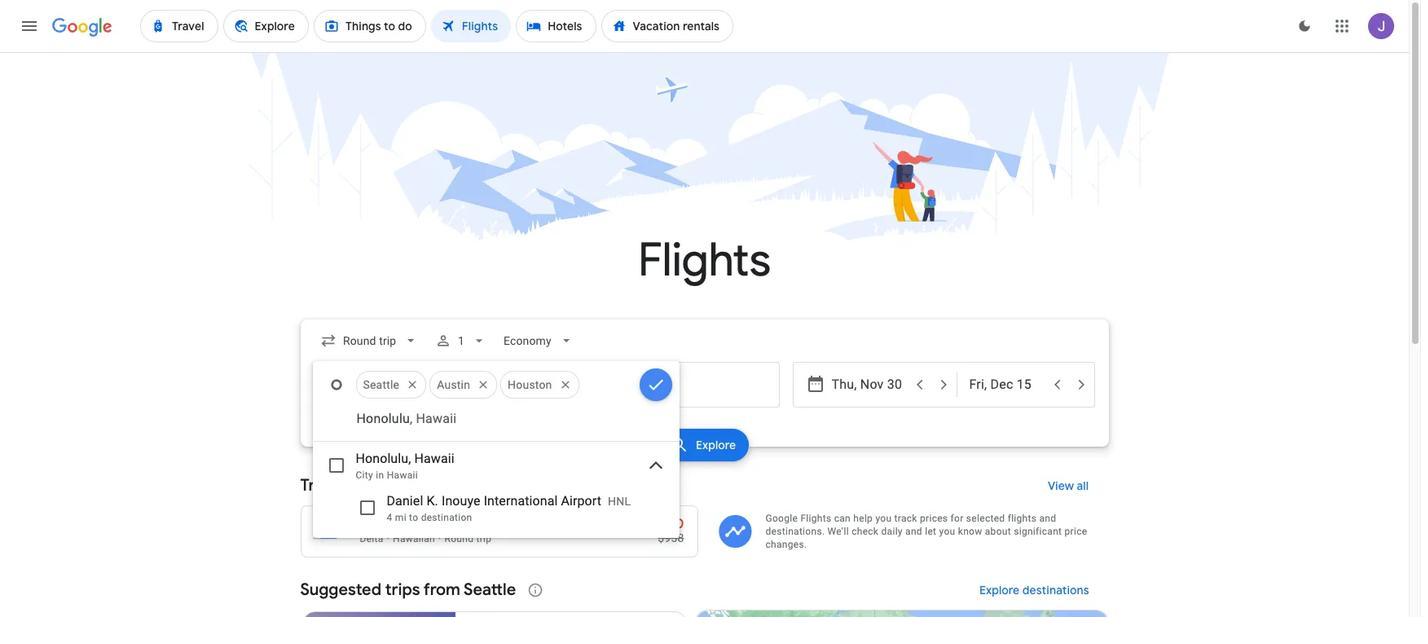 Task type: locate. For each thing, give the bounding box(es) containing it.
honolulu, hawaii city in hawaii
[[356, 451, 455, 481]]

1 button
[[429, 321, 494, 360]]

from
[[424, 580, 460, 600]]

seattle inside the tracked prices region
[[360, 516, 403, 532]]

1 horizontal spatial you
[[940, 526, 956, 537]]

changes.
[[766, 539, 807, 550]]

 image
[[387, 533, 390, 545]]

and down track
[[906, 526, 923, 537]]

0 horizontal spatial explore
[[696, 438, 736, 452]]

to up hawaiian
[[406, 516, 419, 532]]

0 vertical spatial explore
[[696, 438, 736, 452]]

honolulu,
[[356, 451, 411, 466]]

to
[[409, 512, 419, 523], [406, 516, 419, 532]]

None field
[[313, 326, 425, 355], [497, 326, 581, 355], [313, 326, 425, 355], [497, 326, 581, 355]]

inouye
[[442, 493, 481, 509]]

flights inside google flights can help you track prices for selected flights and destinations. we'll check daily and let you know about significant price changes.
[[801, 513, 832, 524]]

0 horizontal spatial prices
[[365, 475, 411, 496]]

and up significant
[[1040, 513, 1057, 524]]

tracked
[[300, 475, 361, 496]]

1 horizontal spatial explore
[[980, 583, 1020, 598]]

flights
[[638, 232, 771, 289], [801, 513, 832, 524]]

prices up let
[[920, 513, 948, 524]]

prices
[[365, 475, 411, 496], [920, 513, 948, 524]]

austin option
[[430, 365, 497, 404]]

explore destinations button
[[960, 571, 1109, 610]]

1 vertical spatial explore
[[980, 583, 1020, 598]]

explore
[[696, 438, 736, 452], [980, 583, 1020, 598]]

0 horizontal spatial you
[[876, 513, 892, 524]]

tracked prices
[[300, 475, 411, 496]]

seattle inside option
[[363, 378, 400, 391]]

main menu image
[[20, 16, 39, 36]]

hawaii
[[416, 411, 457, 426], [415, 451, 455, 466], [387, 470, 418, 481]]

0 vertical spatial hawaii
[[416, 411, 457, 426]]

0 vertical spatial seattle
[[363, 378, 400, 391]]

list box
[[313, 442, 679, 537]]

destination
[[421, 512, 472, 523]]

seattle option
[[356, 365, 427, 404]]

seattle
[[363, 378, 400, 391], [360, 516, 403, 532], [464, 580, 516, 600]]

seattle up delta
[[360, 516, 403, 532]]

2 vertical spatial seattle
[[464, 580, 516, 600]]

hawaii for ‌, hawaii
[[416, 411, 457, 426]]

you
[[876, 513, 892, 524], [940, 526, 956, 537]]

1 horizontal spatial prices
[[920, 513, 948, 524]]

explore for explore
[[696, 438, 736, 452]]

seattle right the 'from'
[[464, 580, 516, 600]]

and
[[1040, 513, 1057, 524], [906, 526, 923, 537]]

‌,
[[410, 411, 413, 426]]

to right mi
[[409, 512, 419, 523]]

houston option
[[501, 365, 579, 404]]

0 vertical spatial flights
[[638, 232, 771, 289]]

in
[[376, 470, 384, 481]]

hawaii right the "‌,"
[[416, 411, 457, 426]]

suggested
[[300, 580, 382, 600]]

austin
[[437, 378, 470, 391]]

1 vertical spatial prices
[[920, 513, 948, 524]]

seattle left austin on the bottom of the page
[[363, 378, 400, 391]]

explore inside suggested trips from seattle "region"
[[980, 583, 1020, 598]]

significant
[[1014, 526, 1062, 537]]

check
[[852, 526, 879, 537]]

you down for
[[940, 526, 956, 537]]

hawaii down ‌, hawaii
[[415, 451, 455, 466]]

1 vertical spatial flights
[[801, 513, 832, 524]]

hawaii right in
[[387, 470, 418, 481]]

view
[[1049, 479, 1075, 493]]

4
[[387, 512, 393, 523]]

Where else? text field
[[356, 399, 636, 439]]

1 vertical spatial hawaii
[[415, 451, 455, 466]]

help
[[854, 513, 873, 524]]

international
[[484, 493, 558, 509]]

0 vertical spatial you
[[876, 513, 892, 524]]

prices down honolulu, at the left of the page
[[365, 475, 411, 496]]

explore left destinations
[[980, 583, 1020, 598]]

price
[[1065, 526, 1088, 537]]

Where to? text field
[[550, 362, 780, 408]]

destinations.
[[766, 526, 825, 537]]

0 horizontal spatial and
[[906, 526, 923, 537]]

1 vertical spatial seattle
[[360, 516, 403, 532]]

$960 $958
[[654, 516, 684, 545]]

all
[[1078, 479, 1090, 493]]

1 horizontal spatial flights
[[801, 513, 832, 524]]

explore up the tracked prices region
[[696, 438, 736, 452]]

trip
[[476, 533, 492, 545]]

explore inside 'flight' search field
[[696, 438, 736, 452]]

you up daily at bottom right
[[876, 513, 892, 524]]

explore button
[[660, 429, 749, 461]]

1 horizontal spatial and
[[1040, 513, 1057, 524]]

0 vertical spatial prices
[[365, 475, 411, 496]]

explore destinations
[[980, 583, 1090, 598]]

0 horizontal spatial flights
[[638, 232, 771, 289]]

suggested trips from seattle region
[[300, 571, 1109, 617]]



Task type: vqa. For each thing, say whether or not it's contained in the screenshot.
a
no



Task type: describe. For each thing, give the bounding box(es) containing it.
to inside the tracked prices region
[[406, 516, 419, 532]]

Flight search field
[[287, 320, 1122, 538]]

prices inside google flights can help you track prices for selected flights and destinations. we'll check daily and let you know about significant price changes.
[[920, 513, 948, 524]]

suggested trips from seattle
[[300, 580, 516, 600]]

selected
[[967, 513, 1005, 524]]

daniel
[[387, 493, 423, 509]]

mi
[[395, 512, 407, 523]]

trips
[[385, 580, 420, 600]]

delta
[[360, 533, 384, 545]]

1 vertical spatial you
[[940, 526, 956, 537]]

‌, hawaii list box
[[356, 365, 636, 439]]

know
[[958, 526, 983, 537]]

1 vertical spatial and
[[906, 526, 923, 537]]

can
[[835, 513, 851, 524]]

list box containing honolulu, hawaii
[[313, 442, 679, 537]]

done image
[[646, 375, 666, 395]]

seattle to honolulu
[[360, 516, 477, 532]]

round trip
[[445, 533, 492, 545]]

tracked prices region
[[300, 466, 1109, 558]]

daniel k. inouye international airport hnl 4 mi to destination
[[387, 493, 631, 523]]

we'll
[[828, 526, 849, 537]]

hawaiian
[[393, 533, 435, 545]]

about
[[985, 526, 1012, 537]]

‌, hawaii
[[410, 411, 457, 426]]

2 vertical spatial hawaii
[[387, 470, 418, 481]]

seattle inside "region"
[[464, 580, 516, 600]]

enter your origin dialog
[[313, 361, 679, 538]]

google flights can help you track prices for selected flights and destinations. we'll check daily and let you know about significant price changes.
[[766, 513, 1088, 550]]

view all
[[1049, 479, 1090, 493]]

hawaii for honolulu, hawaii city in hawaii
[[415, 451, 455, 466]]

seattle for seattle to honolulu
[[360, 516, 403, 532]]

$960
[[654, 516, 684, 532]]

960 US dollars text field
[[654, 516, 684, 532]]

destinations
[[1023, 583, 1090, 598]]

change appearance image
[[1286, 7, 1325, 46]]

toggle nearby airports for honolulu, hawaii image
[[646, 456, 666, 475]]

0 vertical spatial and
[[1040, 513, 1057, 524]]

let
[[925, 526, 937, 537]]

for
[[951, 513, 964, 524]]

explore for explore destinations
[[980, 583, 1020, 598]]

1
[[458, 334, 465, 347]]

city
[[356, 470, 373, 481]]

flights
[[1008, 513, 1037, 524]]

$958
[[658, 532, 684, 545]]

airport
[[561, 493, 602, 509]]

houston
[[508, 378, 552, 391]]

Return text field
[[970, 363, 1045, 407]]

to inside daniel k. inouye international airport hnl 4 mi to destination
[[409, 512, 419, 523]]

daily
[[882, 526, 903, 537]]

honolulu
[[422, 516, 477, 532]]

 image inside the tracked prices region
[[387, 533, 390, 545]]

google
[[766, 513, 798, 524]]

seattle for seattle
[[363, 378, 400, 391]]

Departure text field
[[832, 363, 907, 407]]

958 US dollars text field
[[658, 532, 684, 545]]

round
[[445, 533, 474, 545]]

track
[[895, 513, 918, 524]]

k.
[[427, 493, 438, 509]]

hnl
[[608, 495, 631, 508]]



